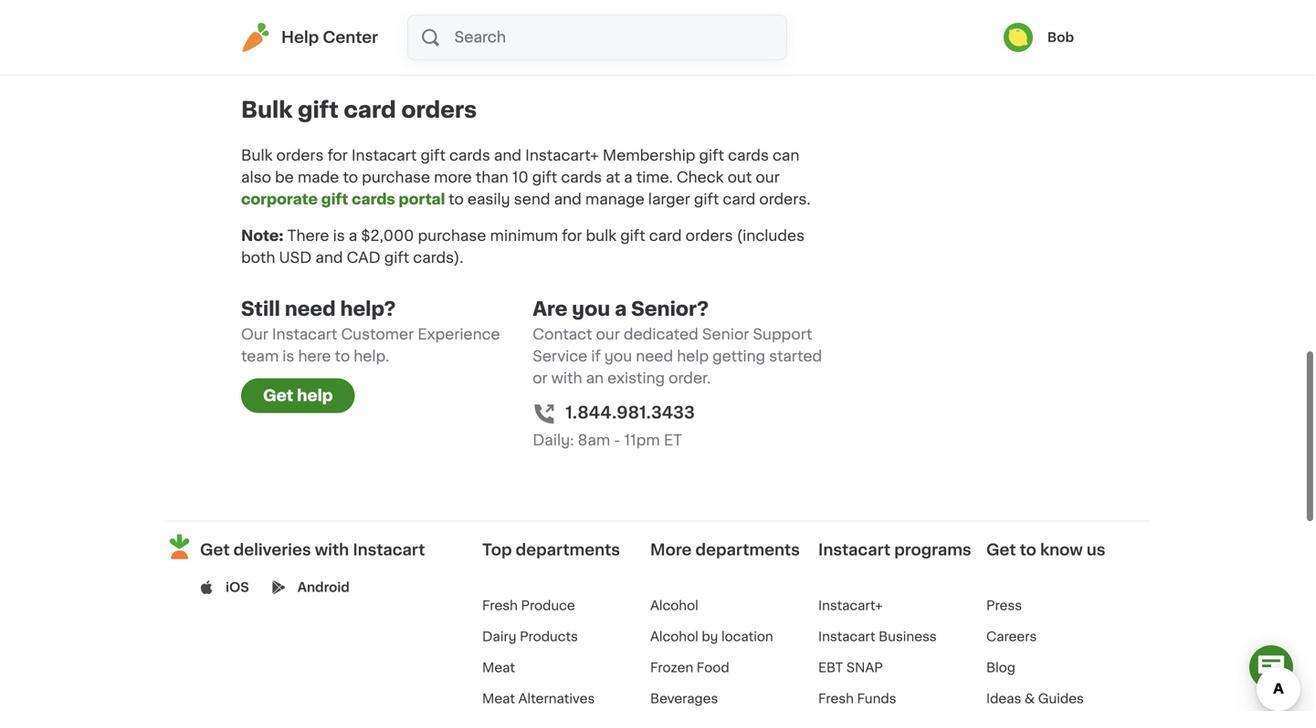 Task type: vqa. For each thing, say whether or not it's contained in the screenshot.
be within bulk orders for instacart gift cards and instacart+ membership gift cards can also be
yes



Task type: describe. For each thing, give the bounding box(es) containing it.
if
[[241, 14, 251, 28]]

blog
[[987, 662, 1016, 675]]

are you a senior? contact our dedicated senior support service if you need help getting started or with an existing order.
[[533, 300, 822, 386]]

ideas & guides link
[[987, 693, 1084, 706]]

more departments
[[651, 543, 800, 558]]

at
[[606, 171, 620, 185]]

corporate
[[241, 192, 318, 207]]

center
[[323, 30, 378, 45]]

1 vertical spatial you
[[605, 350, 632, 364]]

orders.
[[760, 192, 811, 207]]

minimum
[[490, 229, 558, 244]]

than
[[476, 171, 509, 185]]

meat alternatives
[[482, 693, 595, 706]]

10
[[512, 171, 529, 185]]

bob link
[[1004, 23, 1074, 52]]

help center link
[[241, 23, 378, 52]]

the
[[706, 35, 733, 50]]

produce
[[521, 600, 575, 613]]

2 auto- from the left
[[539, 35, 579, 50]]

made to purchase more than 10 gift cards at a time. check out our corporate gift cards portal to easily send and manage larger gift card orders.
[[241, 171, 815, 207]]

daily: 8am - 11pm et
[[533, 434, 683, 448]]

ios link
[[226, 579, 249, 597]]

existing inside if they had an instacart+ membership before receiving the gift card and have the auto-renew feature on, their plan will auto-renew as normal. the gift card amount will be added to their existing membership term.
[[458, 57, 516, 72]]

help
[[281, 30, 319, 45]]

card inside the "made to purchase more than 10 gift cards at a time. check out our corporate gift cards portal to easily send and manage larger gift card orders."
[[723, 192, 756, 207]]

bulk for bulk gift card orders
[[241, 99, 293, 121]]

receiving
[[571, 14, 638, 28]]

instacart programs
[[819, 543, 972, 558]]

as
[[627, 35, 644, 50]]

support
[[753, 328, 813, 342]]

senior
[[703, 328, 750, 342]]

there is a $2,000 purchase minimum for bulk gift card orders (includes both usd and cad gift cards).
[[241, 229, 805, 266]]

team
[[241, 350, 279, 364]]

getting
[[713, 350, 766, 364]]

bulk gift card orders
[[241, 99, 477, 121]]

fresh funds
[[819, 693, 897, 706]]

plan
[[477, 35, 508, 50]]

fresh produce
[[482, 600, 575, 613]]

by
[[702, 631, 719, 644]]

alcohol link
[[651, 600, 699, 613]]

gift right the the
[[737, 35, 762, 50]]

a inside the "made to purchase more than 10 gift cards at a time. check out our corporate gift cards portal to easily send and manage larger gift card orders."
[[624, 171, 633, 185]]

0 horizontal spatial will
[[301, 57, 325, 72]]

top departments
[[482, 543, 620, 558]]

8am
[[578, 434, 611, 448]]

instacart image
[[241, 23, 270, 52]]

amount
[[241, 57, 297, 72]]

11pm
[[624, 434, 660, 448]]

orders inside bulk orders for instacart gift cards and instacart+ membership gift cards can also be
[[276, 149, 324, 163]]

usd
[[279, 251, 312, 266]]

be inside bulk orders for instacart gift cards and instacart+ membership gift cards can also be
[[275, 171, 294, 185]]

2 horizontal spatial instacart+
[[819, 600, 883, 613]]

if they had an instacart+ membership before receiving the gift card and have the auto-renew feature on, their plan will auto-renew as normal. the gift card amount will be added to their existing membership term.
[[241, 14, 801, 72]]

membership
[[603, 149, 696, 163]]

programs
[[895, 543, 972, 558]]

get for get to know us
[[987, 543, 1016, 558]]

to up corporate gift cards portal link
[[343, 171, 358, 185]]

a for there
[[349, 229, 357, 244]]

they
[[255, 14, 288, 28]]

for inside bulk orders for instacart gift cards and instacart+ membership gift cards can also be
[[328, 149, 348, 163]]

gift right 10
[[532, 171, 558, 185]]

deliveries
[[234, 543, 311, 558]]

departments for top departments
[[516, 543, 620, 558]]

time.
[[637, 171, 673, 185]]

our inside the "made to purchase more than 10 gift cards at a time. check out our corporate gift cards portal to easily send and manage larger gift card orders."
[[756, 171, 780, 185]]

beverages link
[[651, 693, 718, 706]]

purchase inside the "made to purchase more than 10 gift cards at a time. check out our corporate gift cards portal to easily send and manage larger gift card orders."
[[362, 171, 430, 185]]

and inside there is a $2,000 purchase minimum for bulk gift card orders (includes both usd and cad gift cards).
[[316, 251, 343, 266]]

a for are
[[615, 300, 627, 319]]

alcohol for alcohol by location
[[651, 631, 699, 644]]

ios app store logo image
[[200, 581, 214, 595]]

and inside if they had an instacart+ membership before receiving the gift card and have the auto-renew feature on, their plan will auto-renew as normal. the gift card amount will be added to their existing membership term.
[[735, 14, 763, 28]]

1 auto- from the left
[[269, 35, 309, 50]]

and inside bulk orders for instacart gift cards and instacart+ membership gift cards can also be
[[494, 149, 522, 163]]

Search search field
[[453, 16, 787, 59]]

press
[[987, 600, 1023, 613]]

frozen food link
[[651, 662, 730, 675]]

alcohol by location link
[[651, 631, 774, 644]]

press link
[[987, 600, 1023, 613]]

help center
[[281, 30, 378, 45]]

get help button
[[241, 379, 355, 414]]

is inside still need help? our instacart customer experience team is here to help.
[[283, 350, 295, 364]]

gift right bulk
[[621, 229, 646, 244]]

et
[[664, 434, 683, 448]]

order.
[[669, 372, 711, 386]]

be inside if they had an instacart+ membership before receiving the gift card and have the auto-renew feature on, their plan will auto-renew as normal. the gift card amount will be added to their existing membership term.
[[328, 57, 347, 72]]

gift down $2,000
[[384, 251, 410, 266]]

dairy products link
[[482, 631, 578, 644]]

cards left at
[[561, 171, 602, 185]]

instacart business link
[[819, 631, 937, 644]]

get deliveries with instacart
[[200, 543, 425, 558]]

both
[[241, 251, 275, 266]]

careers
[[987, 631, 1037, 644]]

our inside are you a senior? contact our dedicated senior support service if you need help getting started or with an existing order.
[[596, 328, 620, 342]]

dairy products
[[482, 631, 578, 644]]

to down 'more'
[[449, 192, 464, 207]]

meat for meat alternatives
[[482, 693, 515, 706]]

to inside still need help? our instacart customer experience team is here to help.
[[335, 350, 350, 364]]

instacart+ inside if they had an instacart+ membership before receiving the gift card and have the auto-renew feature on, their plan will auto-renew as normal. the gift card amount will be added to their existing membership term.
[[345, 14, 419, 28]]

here
[[298, 350, 331, 364]]

purchase inside there is a $2,000 purchase minimum for bulk gift card orders (includes both usd and cad gift cards).
[[418, 229, 486, 244]]

alternatives
[[519, 693, 595, 706]]

bulk orders for instacart gift cards and instacart+ membership gift cards can also be
[[241, 149, 800, 185]]

ideas
[[987, 693, 1022, 706]]

cad
[[347, 251, 381, 266]]

careers link
[[987, 631, 1037, 644]]

user avatar image
[[1004, 23, 1033, 52]]

instacart inside bulk orders for instacart gift cards and instacart+ membership gift cards can also be
[[352, 149, 417, 163]]

top
[[482, 543, 512, 558]]

alcohol by location
[[651, 631, 774, 644]]

can
[[773, 149, 800, 163]]

1 horizontal spatial membership
[[519, 57, 612, 72]]

gift up made
[[298, 99, 339, 121]]

1 renew from the left
[[309, 35, 353, 50]]

there
[[287, 229, 329, 244]]

card down the have
[[766, 35, 799, 50]]



Task type: locate. For each thing, give the bounding box(es) containing it.
gift up check
[[699, 149, 725, 163]]

renew down had
[[309, 35, 353, 50]]

help?
[[340, 300, 396, 319]]

0 vertical spatial orders
[[401, 99, 477, 121]]

1 vertical spatial our
[[596, 328, 620, 342]]

help.
[[354, 350, 389, 364]]

0 horizontal spatial fresh
[[482, 600, 518, 613]]

instacart business
[[819, 631, 937, 644]]

0 horizontal spatial existing
[[458, 57, 516, 72]]

purchase
[[362, 171, 430, 185], [418, 229, 486, 244]]

instacart+ link
[[819, 600, 883, 613]]

with inside are you a senior? contact our dedicated senior support service if you need help getting started or with an existing order.
[[552, 372, 582, 386]]

0 vertical spatial you
[[572, 300, 611, 319]]

snap
[[847, 662, 883, 675]]

2 departments from the left
[[696, 543, 800, 558]]

1.844.981.3433 link
[[566, 401, 695, 426]]

bulk down the 'amount' at the left top of the page
[[241, 99, 293, 121]]

on,
[[413, 35, 436, 50]]

normal.
[[648, 35, 702, 50]]

0 vertical spatial will
[[512, 35, 535, 50]]

food
[[697, 662, 730, 675]]

1 horizontal spatial need
[[636, 350, 674, 364]]

2 renew from the left
[[579, 35, 623, 50]]

alcohol for "alcohol" link
[[651, 600, 699, 613]]

their down the on,
[[421, 57, 454, 72]]

is left here
[[283, 350, 295, 364]]

0 vertical spatial fresh
[[482, 600, 518, 613]]

1 vertical spatial the
[[241, 35, 265, 50]]

departments right more
[[696, 543, 800, 558]]

0 vertical spatial for
[[328, 149, 348, 163]]

card inside there is a $2,000 purchase minimum for bulk gift card orders (includes both usd and cad gift cards).
[[649, 229, 682, 244]]

(includes
[[737, 229, 805, 244]]

more
[[651, 543, 692, 558]]

2 vertical spatial a
[[615, 300, 627, 319]]

2 vertical spatial instacart+
[[819, 600, 883, 613]]

contact
[[533, 328, 592, 342]]

instacart shopper app logo image
[[164, 532, 195, 563]]

existing inside are you a senior? contact our dedicated senior support service if you need help getting started or with an existing order.
[[608, 372, 665, 386]]

get help
[[263, 388, 333, 404]]

get for get deliveries with instacart
[[200, 543, 230, 558]]

send
[[514, 192, 551, 207]]

purchase up portal
[[362, 171, 430, 185]]

orders down larger
[[686, 229, 733, 244]]

0 horizontal spatial help
[[297, 388, 333, 404]]

get
[[263, 388, 293, 404], [200, 543, 230, 558], [987, 543, 1016, 558]]

a inside are you a senior? contact our dedicated senior support service if you need help getting started or with an existing order.
[[615, 300, 627, 319]]

frozen
[[651, 662, 694, 675]]

card down out
[[723, 192, 756, 207]]

and left the have
[[735, 14, 763, 28]]

our
[[241, 328, 268, 342]]

service
[[533, 350, 588, 364]]

a up dedicated
[[615, 300, 627, 319]]

made
[[298, 171, 339, 185]]

gift down check
[[694, 192, 719, 207]]

be down help center
[[328, 57, 347, 72]]

an down if
[[586, 372, 604, 386]]

0 vertical spatial membership
[[422, 14, 515, 28]]

our up orders.
[[756, 171, 780, 185]]

1 vertical spatial their
[[421, 57, 454, 72]]

us
[[1087, 543, 1106, 558]]

1 vertical spatial orders
[[276, 149, 324, 163]]

2 alcohol from the top
[[651, 631, 699, 644]]

0 vertical spatial bulk
[[241, 99, 293, 121]]

the
[[642, 14, 666, 28], [241, 35, 265, 50]]

1 horizontal spatial will
[[512, 35, 535, 50]]

a up cad
[[349, 229, 357, 244]]

1 horizontal spatial existing
[[608, 372, 665, 386]]

for
[[328, 149, 348, 163], [562, 229, 582, 244]]

is inside there is a $2,000 purchase minimum for bulk gift card orders (includes both usd and cad gift cards).
[[333, 229, 345, 244]]

0 vertical spatial help
[[677, 350, 709, 364]]

the down if
[[241, 35, 265, 50]]

bulk
[[241, 99, 293, 121], [241, 149, 273, 163]]

0 horizontal spatial with
[[315, 543, 349, 558]]

1 horizontal spatial departments
[[696, 543, 800, 558]]

2 horizontal spatial orders
[[686, 229, 733, 244]]

0 horizontal spatial an
[[323, 14, 341, 28]]

and
[[735, 14, 763, 28], [494, 149, 522, 163], [554, 192, 582, 207], [316, 251, 343, 266]]

1 horizontal spatial renew
[[579, 35, 623, 50]]

the up 'as'
[[642, 14, 666, 28]]

is right 'there'
[[333, 229, 345, 244]]

blog link
[[987, 662, 1016, 675]]

alcohol up alcohol by location on the bottom
[[651, 600, 699, 613]]

0 vertical spatial with
[[552, 372, 582, 386]]

1 horizontal spatial instacart+
[[526, 149, 599, 163]]

ebt snap
[[819, 662, 883, 675]]

renew
[[309, 35, 353, 50], [579, 35, 623, 50]]

orders up made
[[276, 149, 324, 163]]

help up order.
[[677, 350, 709, 364]]

1 horizontal spatial an
[[586, 372, 604, 386]]

meat link
[[482, 662, 515, 675]]

1 meat from the top
[[482, 662, 515, 675]]

departments for more departments
[[696, 543, 800, 558]]

meat down meat link
[[482, 693, 515, 706]]

gift up normal.
[[670, 14, 695, 28]]

departments
[[516, 543, 620, 558], [696, 543, 800, 558]]

cards).
[[413, 251, 464, 266]]

started
[[770, 350, 822, 364]]

0 horizontal spatial the
[[241, 35, 265, 50]]

to right here
[[335, 350, 350, 364]]

bob
[[1048, 31, 1074, 44]]

auto- down had
[[269, 35, 309, 50]]

get up press
[[987, 543, 1016, 558]]

1 horizontal spatial fresh
[[819, 693, 854, 706]]

had
[[292, 14, 320, 28]]

meat down dairy
[[482, 662, 515, 675]]

&
[[1025, 693, 1035, 706]]

note:
[[241, 229, 284, 244]]

will down the help center link
[[301, 57, 325, 72]]

to left know
[[1020, 543, 1037, 558]]

fresh down the ebt
[[819, 693, 854, 706]]

0 vertical spatial purchase
[[362, 171, 430, 185]]

and down 'there'
[[316, 251, 343, 266]]

1 vertical spatial bulk
[[241, 149, 273, 163]]

to inside if they had an instacart+ membership before receiving the gift card and have the auto-renew feature on, their plan will auto-renew as normal. the gift card amount will be added to their existing membership term.
[[402, 57, 417, 72]]

fresh for fresh produce
[[482, 600, 518, 613]]

1 alcohol from the top
[[651, 600, 699, 613]]

2 bulk from the top
[[241, 149, 273, 163]]

0 vertical spatial existing
[[458, 57, 516, 72]]

1 vertical spatial fresh
[[819, 693, 854, 706]]

2 vertical spatial orders
[[686, 229, 733, 244]]

need down dedicated
[[636, 350, 674, 364]]

instacart+ inside bulk orders for instacart gift cards and instacart+ membership gift cards can also be
[[526, 149, 599, 163]]

products
[[520, 631, 578, 644]]

you right if
[[605, 350, 632, 364]]

departments up produce
[[516, 543, 620, 558]]

help down here
[[297, 388, 333, 404]]

a inside there is a $2,000 purchase minimum for bulk gift card orders (includes both usd and cad gift cards).
[[349, 229, 357, 244]]

membership up plan
[[422, 14, 515, 28]]

2 horizontal spatial get
[[987, 543, 1016, 558]]

orders up 'more'
[[401, 99, 477, 121]]

funds
[[857, 693, 897, 706]]

0 horizontal spatial instacart+
[[345, 14, 419, 28]]

and right send
[[554, 192, 582, 207]]

alcohol down "alcohol" link
[[651, 631, 699, 644]]

0 vertical spatial be
[[328, 57, 347, 72]]

android link
[[298, 579, 350, 597]]

0 vertical spatial alcohol
[[651, 600, 699, 613]]

0 vertical spatial a
[[624, 171, 633, 185]]

0 horizontal spatial is
[[283, 350, 295, 364]]

0 horizontal spatial orders
[[276, 149, 324, 163]]

for up made
[[328, 149, 348, 163]]

gift down made
[[321, 192, 348, 207]]

get down team
[[263, 388, 293, 404]]

1 horizontal spatial help
[[677, 350, 709, 364]]

cards up out
[[728, 149, 769, 163]]

bulk for bulk orders for instacart gift cards and instacart+ membership gift cards can also be
[[241, 149, 273, 163]]

help inside button
[[297, 388, 333, 404]]

out
[[728, 171, 752, 185]]

1 vertical spatial an
[[586, 372, 604, 386]]

renew down "receiving"
[[579, 35, 623, 50]]

existing up 1.844.981.3433
[[608, 372, 665, 386]]

be up corporate
[[275, 171, 294, 185]]

cards up $2,000
[[352, 192, 395, 207]]

dairy
[[482, 631, 517, 644]]

need up here
[[285, 300, 336, 319]]

0 vertical spatial meat
[[482, 662, 515, 675]]

1 horizontal spatial for
[[562, 229, 582, 244]]

still need help? our instacart customer experience team is here to help.
[[241, 300, 500, 364]]

1 horizontal spatial is
[[333, 229, 345, 244]]

existing down plan
[[458, 57, 516, 72]]

know
[[1041, 543, 1083, 558]]

1 bulk from the top
[[241, 99, 293, 121]]

instacart inside still need help? our instacart customer experience team is here to help.
[[272, 328, 338, 342]]

still
[[241, 300, 280, 319]]

fresh produce link
[[482, 600, 575, 613]]

0 vertical spatial need
[[285, 300, 336, 319]]

with
[[552, 372, 582, 386], [315, 543, 349, 558]]

to down the on,
[[402, 57, 417, 72]]

with up android link at the left bottom
[[315, 543, 349, 558]]

have
[[766, 14, 801, 28]]

need inside are you a senior? contact our dedicated senior support service if you need help getting started or with an existing order.
[[636, 350, 674, 364]]

their right the on,
[[440, 35, 473, 50]]

will
[[512, 35, 535, 50], [301, 57, 325, 72]]

cards up 'more'
[[450, 149, 491, 163]]

1 horizontal spatial orders
[[401, 99, 477, 121]]

1 vertical spatial help
[[297, 388, 333, 404]]

card down added
[[344, 99, 396, 121]]

0 horizontal spatial departments
[[516, 543, 620, 558]]

0 vertical spatial our
[[756, 171, 780, 185]]

bulk inside bulk orders for instacart gift cards and instacart+ membership gift cards can also be
[[241, 149, 273, 163]]

fresh for fresh funds
[[819, 693, 854, 706]]

need inside still need help? our instacart customer experience team is here to help.
[[285, 300, 336, 319]]

for left bulk
[[562, 229, 582, 244]]

1 vertical spatial meat
[[482, 693, 515, 706]]

1 horizontal spatial get
[[263, 388, 293, 404]]

an inside if they had an instacart+ membership before receiving the gift card and have the auto-renew feature on, their plan will auto-renew as normal. the gift card amount will be added to their existing membership term.
[[323, 14, 341, 28]]

orders inside there is a $2,000 purchase minimum for bulk gift card orders (includes both usd and cad gift cards).
[[686, 229, 733, 244]]

you
[[572, 300, 611, 319], [605, 350, 632, 364]]

1 horizontal spatial our
[[756, 171, 780, 185]]

senior?
[[632, 300, 709, 319]]

gift up 'more'
[[421, 149, 446, 163]]

android play store logo image
[[272, 581, 286, 595]]

a
[[624, 171, 633, 185], [349, 229, 357, 244], [615, 300, 627, 319]]

their
[[440, 35, 473, 50], [421, 57, 454, 72]]

1 vertical spatial with
[[315, 543, 349, 558]]

0 vertical spatial is
[[333, 229, 345, 244]]

0 horizontal spatial for
[[328, 149, 348, 163]]

0 horizontal spatial auto-
[[269, 35, 309, 50]]

before
[[519, 14, 567, 28]]

ebt
[[819, 662, 844, 675]]

1 vertical spatial will
[[301, 57, 325, 72]]

feature
[[357, 35, 410, 50]]

guides
[[1039, 693, 1084, 706]]

0 vertical spatial an
[[323, 14, 341, 28]]

fresh up dairy
[[482, 600, 518, 613]]

beverages
[[651, 693, 718, 706]]

2 meat from the top
[[482, 693, 515, 706]]

with down service
[[552, 372, 582, 386]]

dedicated
[[624, 328, 699, 342]]

1 vertical spatial membership
[[519, 57, 612, 72]]

will down before
[[512, 35, 535, 50]]

1 vertical spatial for
[[562, 229, 582, 244]]

0 horizontal spatial be
[[275, 171, 294, 185]]

1 departments from the left
[[516, 543, 620, 558]]

1 vertical spatial is
[[283, 350, 295, 364]]

fresh funds link
[[819, 693, 897, 706]]

meat for meat link
[[482, 662, 515, 675]]

1 horizontal spatial be
[[328, 57, 347, 72]]

is
[[333, 229, 345, 244], [283, 350, 295, 364]]

1 horizontal spatial with
[[552, 372, 582, 386]]

help
[[677, 350, 709, 364], [297, 388, 333, 404]]

more
[[434, 171, 472, 185]]

get inside button
[[263, 388, 293, 404]]

for inside there is a $2,000 purchase minimum for bulk gift card orders (includes both usd and cad gift cards).
[[562, 229, 582, 244]]

an inside are you a senior? contact our dedicated senior support service if you need help getting started or with an existing order.
[[586, 372, 604, 386]]

corporate gift cards portal link
[[241, 192, 449, 207]]

if
[[591, 350, 601, 364]]

1 vertical spatial be
[[275, 171, 294, 185]]

and up 10
[[494, 149, 522, 163]]

0 vertical spatial instacart+
[[345, 14, 419, 28]]

1 vertical spatial a
[[349, 229, 357, 244]]

card down larger
[[649, 229, 682, 244]]

to
[[402, 57, 417, 72], [343, 171, 358, 185], [449, 192, 464, 207], [335, 350, 350, 364], [1020, 543, 1037, 558]]

1 horizontal spatial the
[[642, 14, 666, 28]]

our up if
[[596, 328, 620, 342]]

1 vertical spatial purchase
[[418, 229, 486, 244]]

0 horizontal spatial our
[[596, 328, 620, 342]]

a right at
[[624, 171, 633, 185]]

purchase up cards).
[[418, 229, 486, 244]]

an up help center
[[323, 14, 341, 28]]

card up the the
[[698, 14, 731, 28]]

manage
[[586, 192, 645, 207]]

0 vertical spatial their
[[440, 35, 473, 50]]

1 vertical spatial alcohol
[[651, 631, 699, 644]]

0 horizontal spatial renew
[[309, 35, 353, 50]]

auto- down before
[[539, 35, 579, 50]]

1 vertical spatial instacart+
[[526, 149, 599, 163]]

you up contact
[[572, 300, 611, 319]]

0 vertical spatial the
[[642, 14, 666, 28]]

and inside the "made to purchase more than 10 gift cards at a time. check out our corporate gift cards portal to easily send and manage larger gift card orders."
[[554, 192, 582, 207]]

help inside are you a senior? contact our dedicated senior support service if you need help getting started or with an existing order.
[[677, 350, 709, 364]]

cards
[[450, 149, 491, 163], [728, 149, 769, 163], [561, 171, 602, 185], [352, 192, 395, 207]]

instacart+ up feature
[[345, 14, 419, 28]]

0 horizontal spatial get
[[200, 543, 230, 558]]

instacart+ up instacart business link in the bottom right of the page
[[819, 600, 883, 613]]

1 vertical spatial need
[[636, 350, 674, 364]]

experience
[[418, 328, 500, 342]]

larger
[[649, 192, 691, 207]]

0 horizontal spatial membership
[[422, 14, 515, 28]]

0 horizontal spatial need
[[285, 300, 336, 319]]

check
[[677, 171, 724, 185]]

1 vertical spatial existing
[[608, 372, 665, 386]]

membership down before
[[519, 57, 612, 72]]

customer
[[341, 328, 414, 342]]

get for get help
[[263, 388, 293, 404]]

1 horizontal spatial auto-
[[539, 35, 579, 50]]

get right instacart shopper app logo
[[200, 543, 230, 558]]

instacart+ up 10
[[526, 149, 599, 163]]

$2,000
[[361, 229, 414, 244]]

bulk up also at the top of page
[[241, 149, 273, 163]]

-
[[614, 434, 621, 448]]



